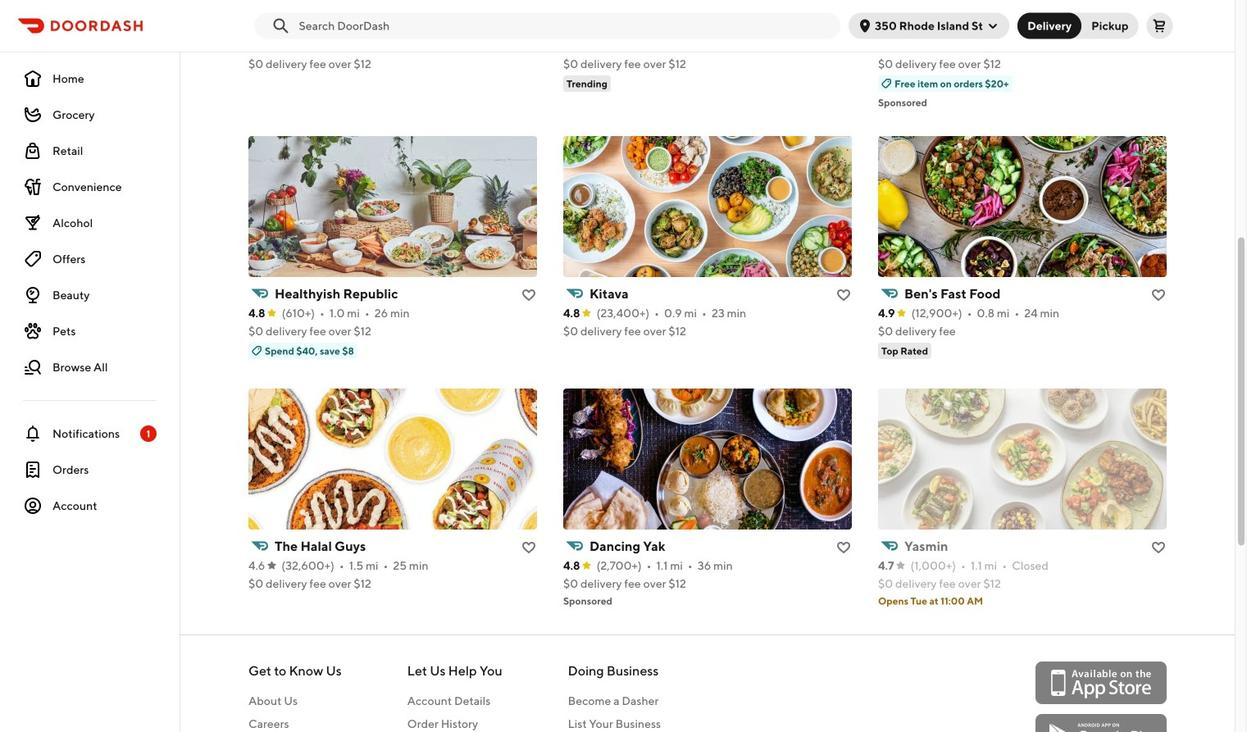 Task type: vqa. For each thing, say whether or not it's contained in the screenshot.
button
yes



Task type: locate. For each thing, give the bounding box(es) containing it.
None button
[[1018, 13, 1082, 39], [1072, 13, 1139, 39], [1018, 13, 1082, 39], [1072, 13, 1139, 39]]

toggle order method (delivery or pickup) option group
[[1018, 13, 1139, 39]]



Task type: describe. For each thing, give the bounding box(es) containing it.
0 items, open order cart image
[[1153, 19, 1167, 32]]

Store search: begin typing to search for stores available on DoorDash text field
[[299, 18, 831, 34]]



